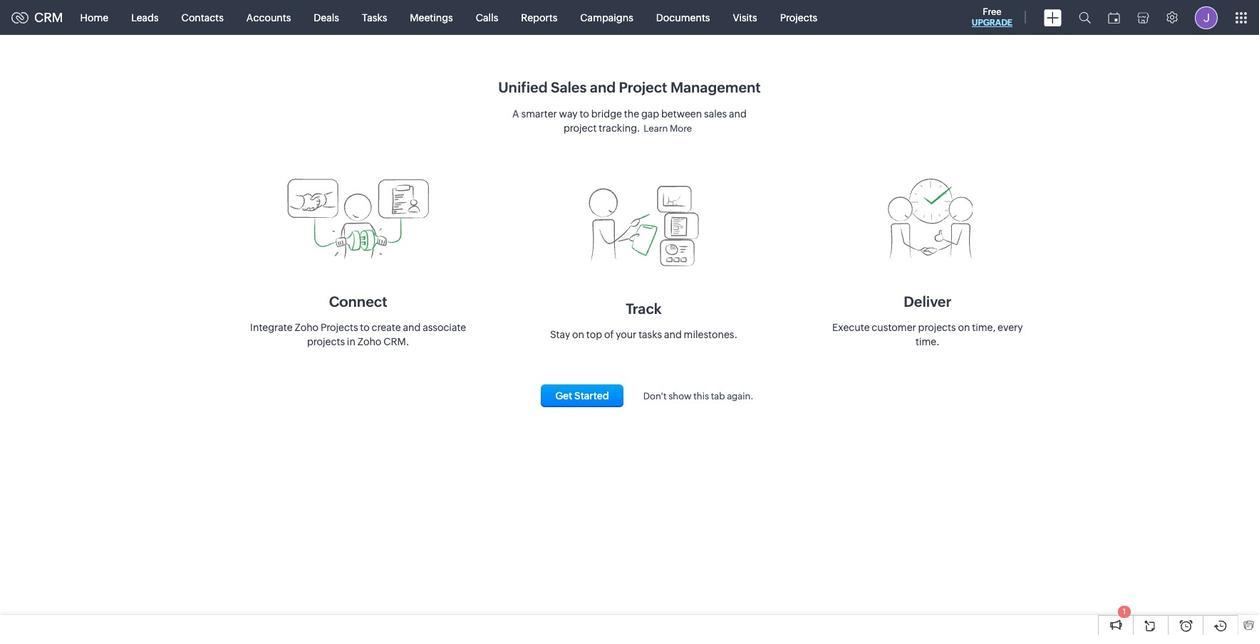 Task type: describe. For each thing, give the bounding box(es) containing it.
learn
[[644, 123, 668, 134]]

customer
[[872, 322, 916, 333]]

bridge
[[591, 108, 622, 120]]

profile image
[[1195, 6, 1218, 29]]

sales
[[551, 79, 587, 95]]

crm.
[[383, 336, 409, 347]]

projects link
[[769, 0, 829, 35]]

stay
[[550, 329, 570, 340]]

projects inside integrate zoho projects to create and associate projects in zoho crm.
[[321, 322, 358, 333]]

don't show this tab again. link
[[629, 391, 754, 402]]

0 horizontal spatial on
[[572, 329, 584, 340]]

meetings
[[410, 12, 453, 23]]

learn more link
[[640, 120, 695, 138]]

connect
[[329, 293, 387, 310]]

calls
[[476, 12, 498, 23]]

way
[[559, 108, 578, 120]]

create menu element
[[1035, 0, 1070, 35]]

unified
[[498, 79, 548, 95]]

crm
[[34, 10, 63, 25]]

more
[[670, 123, 692, 134]]

free
[[983, 6, 1002, 17]]

execute customer projects on time, every time.
[[832, 322, 1023, 347]]

integrate zoho projects to create and associate projects in zoho crm.
[[250, 322, 466, 347]]

smarter
[[521, 108, 557, 120]]

associate
[[423, 322, 466, 333]]

every
[[998, 322, 1023, 333]]

get
[[555, 390, 572, 402]]

1 horizontal spatial projects
[[780, 12, 817, 23]]

between
[[661, 108, 702, 120]]

upgrade
[[972, 18, 1013, 28]]

stay on top of your tasks and milestones.
[[550, 329, 738, 340]]

started
[[574, 390, 609, 402]]

integrate
[[250, 322, 293, 333]]

show
[[669, 391, 692, 402]]

home
[[80, 12, 108, 23]]

visits link
[[721, 0, 769, 35]]

in
[[347, 336, 355, 347]]

time,
[[972, 322, 996, 333]]

deals
[[314, 12, 339, 23]]

to for connect
[[360, 322, 370, 333]]

free upgrade
[[972, 6, 1013, 28]]

campaigns link
[[569, 0, 645, 35]]

don't
[[643, 391, 667, 402]]

reports
[[521, 12, 557, 23]]

campaigns
[[580, 12, 633, 23]]

home link
[[69, 0, 120, 35]]

calls link
[[464, 0, 510, 35]]

meetings link
[[399, 0, 464, 35]]

create
[[372, 322, 401, 333]]

accounts link
[[235, 0, 302, 35]]

tracking.
[[599, 123, 640, 134]]

contacts
[[181, 12, 224, 23]]

get started link
[[541, 384, 623, 407]]

track
[[626, 300, 662, 317]]

crm link
[[11, 10, 63, 25]]

leads
[[131, 12, 159, 23]]

0 vertical spatial zoho
[[295, 322, 319, 333]]

tasks
[[639, 329, 662, 340]]



Task type: locate. For each thing, give the bounding box(es) containing it.
gap
[[641, 108, 659, 120]]

0 horizontal spatial projects
[[307, 336, 345, 347]]

projects
[[918, 322, 956, 333], [307, 336, 345, 347]]

projects
[[780, 12, 817, 23], [321, 322, 358, 333]]

unified sales and project management
[[498, 79, 761, 95]]

milestones.
[[684, 329, 738, 340]]

reports link
[[510, 0, 569, 35]]

profile element
[[1186, 0, 1226, 35]]

projects inside integrate zoho projects to create and associate projects in zoho crm.
[[307, 336, 345, 347]]

0 vertical spatial projects
[[780, 12, 817, 23]]

1 vertical spatial zoho
[[357, 336, 381, 347]]

a
[[512, 108, 519, 120]]

0 horizontal spatial to
[[360, 322, 370, 333]]

zoho right the in
[[357, 336, 381, 347]]

and inside a smarter way to bridge the gap between sales and project tracking.
[[729, 108, 747, 120]]

a smarter way to bridge the gap between sales and project tracking.
[[512, 108, 747, 134]]

documents link
[[645, 0, 721, 35]]

0 vertical spatial to
[[580, 108, 589, 120]]

on
[[958, 322, 970, 333], [572, 329, 584, 340]]

top
[[586, 329, 602, 340]]

to for unified sales and project management
[[580, 108, 589, 120]]

1 horizontal spatial on
[[958, 322, 970, 333]]

calendar image
[[1108, 12, 1120, 23]]

0 vertical spatial projects
[[918, 322, 956, 333]]

1 vertical spatial to
[[360, 322, 370, 333]]

and inside integrate zoho projects to create and associate projects in zoho crm.
[[403, 322, 421, 333]]

and right sales
[[729, 108, 747, 120]]

1 horizontal spatial to
[[580, 108, 589, 120]]

to inside integrate zoho projects to create and associate projects in zoho crm.
[[360, 322, 370, 333]]

zoho right integrate
[[295, 322, 319, 333]]

logo image
[[11, 12, 29, 23]]

to left create
[[360, 322, 370, 333]]

get started
[[555, 390, 609, 402]]

create menu image
[[1044, 9, 1062, 26]]

and
[[590, 79, 616, 95], [729, 108, 747, 120], [403, 322, 421, 333], [664, 329, 682, 340]]

of
[[604, 329, 614, 340]]

projects inside execute customer projects on time, every time.
[[918, 322, 956, 333]]

and right 'tasks'
[[664, 329, 682, 340]]

on left time,
[[958, 322, 970, 333]]

project
[[619, 79, 667, 95]]

and up bridge
[[590, 79, 616, 95]]

again.
[[727, 391, 754, 402]]

learn more
[[644, 123, 692, 134]]

to up project on the left
[[580, 108, 589, 120]]

search element
[[1070, 0, 1099, 35]]

this
[[693, 391, 709, 402]]

search image
[[1079, 11, 1091, 24]]

documents
[[656, 12, 710, 23]]

accounts
[[246, 12, 291, 23]]

don't show this tab again.
[[643, 391, 754, 402]]

1 vertical spatial projects
[[307, 336, 345, 347]]

tasks
[[362, 12, 387, 23]]

the
[[624, 108, 639, 120]]

projects up time.
[[918, 322, 956, 333]]

visits
[[733, 12, 757, 23]]

leads link
[[120, 0, 170, 35]]

0 horizontal spatial zoho
[[295, 322, 319, 333]]

to
[[580, 108, 589, 120], [360, 322, 370, 333]]

tab
[[711, 391, 725, 402]]

and up crm.
[[403, 322, 421, 333]]

1 horizontal spatial zoho
[[357, 336, 381, 347]]

on left top
[[572, 329, 584, 340]]

1 horizontal spatial projects
[[918, 322, 956, 333]]

on inside execute customer projects on time, every time.
[[958, 322, 970, 333]]

projects left the in
[[307, 336, 345, 347]]

projects right visits link
[[780, 12, 817, 23]]

project
[[564, 123, 597, 134]]

1 vertical spatial projects
[[321, 322, 358, 333]]

execute
[[832, 322, 870, 333]]

sales
[[704, 108, 727, 120]]

1
[[1123, 608, 1126, 616]]

time.
[[916, 336, 940, 347]]

contacts link
[[170, 0, 235, 35]]

0 horizontal spatial projects
[[321, 322, 358, 333]]

management
[[670, 79, 761, 95]]

your
[[616, 329, 637, 340]]

deliver
[[904, 293, 951, 310]]

to inside a smarter way to bridge the gap between sales and project tracking.
[[580, 108, 589, 120]]

tasks link
[[351, 0, 399, 35]]

deals link
[[302, 0, 351, 35]]

zoho
[[295, 322, 319, 333], [357, 336, 381, 347]]

projects up the in
[[321, 322, 358, 333]]



Task type: vqa. For each thing, say whether or not it's contained in the screenshot.
"Analytics" on the left of page
no



